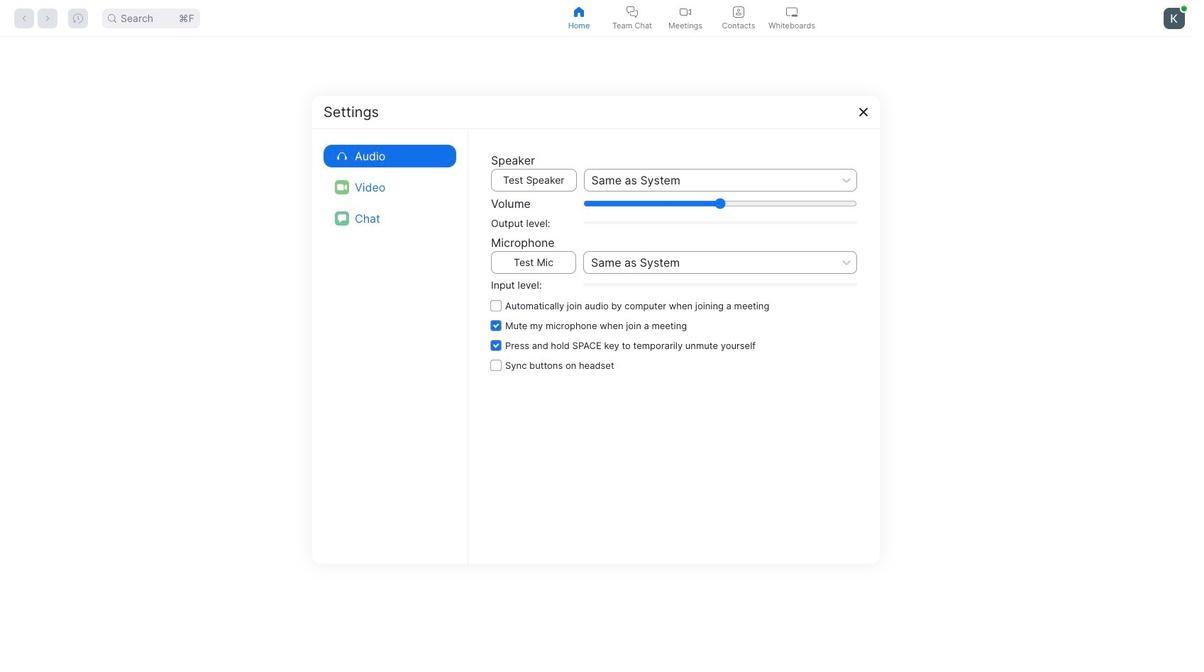 Task type: locate. For each thing, give the bounding box(es) containing it.
online image
[[1181, 5, 1187, 11], [1181, 5, 1187, 11]]

whiteboard small image
[[786, 6, 798, 17], [786, 6, 798, 17]]

plus squircle image
[[477, 261, 508, 293], [477, 261, 508, 293]]

None range field
[[583, 198, 857, 209]]

None checkbox
[[491, 355, 857, 375]]

video on image
[[680, 6, 691, 17], [680, 6, 691, 17]]

tab list
[[552, 0, 818, 36]]

1 progress bar from the top
[[583, 221, 857, 224]]

headphone image
[[335, 149, 349, 163]]

chat image
[[335, 211, 349, 225], [338, 214, 346, 222]]

tab panel
[[0, 37, 1192, 659]]

home small image
[[573, 6, 585, 17]]

magnifier image
[[108, 14, 116, 22], [108, 14, 116, 22]]

profile contact image
[[733, 6, 744, 17]]

video on image
[[335, 180, 349, 194], [337, 182, 347, 192]]

close image
[[858, 106, 869, 117], [858, 106, 869, 117]]

0 vertical spatial progress bar
[[583, 221, 857, 224]]

1 vertical spatial progress bar
[[583, 283, 857, 286]]

team chat image
[[627, 6, 638, 17], [627, 6, 638, 17]]

None checkbox
[[491, 296, 857, 315], [491, 315, 857, 335], [491, 335, 857, 355], [491, 296, 857, 315], [491, 315, 857, 335], [491, 335, 857, 355]]

progress bar
[[583, 221, 857, 224], [583, 283, 857, 286]]

home small image
[[573, 6, 585, 17]]

2 progress bar from the top
[[583, 283, 857, 286]]



Task type: vqa. For each thing, say whether or not it's contained in the screenshot.
Magnifier icon
yes



Task type: describe. For each thing, give the bounding box(es) containing it.
headphone image
[[337, 151, 347, 161]]

profile contact image
[[733, 6, 744, 17]]

settings tab list
[[324, 140, 456, 234]]



